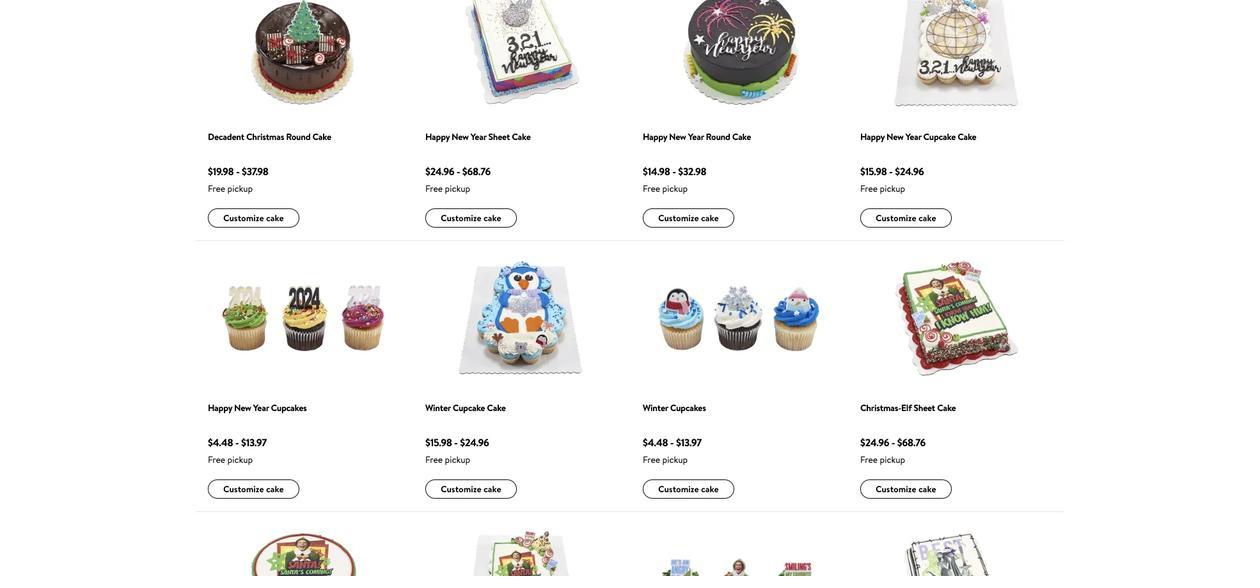 Task type: locate. For each thing, give the bounding box(es) containing it.
$68.76 down christmas-elf sheet cake
[[897, 436, 926, 450]]

pickup down $37.98
[[227, 182, 253, 195]]

1 vertical spatial $15.98 - $24.96 free pickup
[[425, 436, 489, 466]]

decadent
[[208, 131, 244, 143]]

cake for winter cupcakes
[[701, 483, 719, 495]]

$15.98 - $24.96 free pickup down winter cupcake cake
[[425, 436, 489, 466]]

$24.96 down happy new year sheet cake
[[425, 164, 454, 178]]

$4.48
[[208, 436, 233, 450], [643, 436, 668, 450]]

1 horizontal spatial $4.48 - $13.97 element
[[643, 435, 734, 450]]

1 horizontal spatial $68.76
[[897, 436, 926, 450]]

$68.76
[[462, 164, 491, 178], [897, 436, 926, 450]]

$4.48 - $13.97 element down happy new year cupcakes
[[208, 435, 307, 450]]

$19.98
[[208, 164, 234, 178]]

happy new year sheet cake
[[425, 131, 531, 143]]

$4.48 - $13.97 element for cupcakes
[[643, 435, 734, 450]]

nightmare before christmas sheet cake image
[[860, 525, 1052, 576]]

$15.98 - $24.96 element down the happy new year cupcake cake
[[860, 164, 977, 179]]

- right the $19.98
[[236, 164, 240, 178]]

customize for winter cupcakes
[[658, 483, 699, 495]]

round up $14.98 - $32.98 element
[[706, 131, 730, 143]]

pickup down winter cupcakes
[[662, 454, 688, 466]]

$4.48 - $13.97 element
[[208, 435, 307, 450], [643, 435, 734, 450]]

$13.97 for cupcakes
[[676, 436, 702, 450]]

cake for happy new year cupcakes
[[266, 483, 284, 495]]

happy new year cupcake cake image
[[860, 0, 1052, 111]]

- for christmas-elf sheet cake
[[892, 436, 895, 450]]

$4.48 - $13.97 free pickup for cupcakes
[[643, 436, 702, 466]]

decadent christmas round cake image
[[208, 0, 400, 110]]

$14.98
[[643, 164, 670, 178]]

$15.98
[[860, 164, 887, 178], [425, 436, 452, 450]]

new for $32.98
[[669, 131, 686, 143]]

$24.96 - $68.76 free pickup down the 'christmas-'
[[860, 436, 926, 466]]

1 winter from the left
[[425, 402, 451, 415]]

1 horizontal spatial $15.98 - $24.96 free pickup
[[860, 164, 924, 195]]

0 horizontal spatial $4.48
[[208, 436, 233, 450]]

- down winter cupcake cake
[[454, 436, 458, 450]]

pickup down happy new year cupcakes
[[227, 454, 253, 466]]

- for decadent christmas round cake
[[236, 164, 240, 178]]

1 horizontal spatial $13.97
[[676, 436, 702, 450]]

$15.98 - $24.96 element
[[860, 164, 977, 179], [425, 435, 517, 450]]

$4.48 for happy
[[208, 436, 233, 450]]

$68.76 down happy new year sheet cake
[[462, 164, 491, 178]]

0 vertical spatial cupcake
[[923, 131, 956, 143]]

$13.97
[[241, 436, 267, 450], [676, 436, 702, 450]]

pickup down the happy new year cupcake cake
[[880, 182, 905, 195]]

$15.98 - $24.96 element for year
[[860, 164, 977, 179]]

1 $4.48 from the left
[[208, 436, 233, 450]]

$24.96 - $68.76 free pickup down happy new year sheet cake
[[425, 164, 491, 195]]

pickup down $32.98
[[662, 182, 688, 195]]

customize for decadent christmas round cake
[[223, 211, 264, 224]]

christmas-elf cupcakes image
[[643, 525, 835, 576]]

1 vertical spatial $24.96 - $68.76 element
[[860, 435, 956, 450]]

2 $4.48 - $13.97 element from the left
[[643, 435, 734, 450]]

$13.97 down winter cupcakes
[[676, 436, 702, 450]]

free for happy new year cupcakes
[[208, 454, 225, 466]]

0 horizontal spatial round
[[286, 131, 310, 143]]

1 horizontal spatial sheet
[[914, 402, 935, 415]]

$4.48 - $13.97 free pickup
[[208, 436, 267, 466], [643, 436, 702, 466]]

cake for decadent christmas round cake
[[266, 211, 284, 224]]

$13.97 down happy new year cupcakes
[[241, 436, 267, 450]]

happy new year cupcake cake
[[860, 131, 977, 143]]

happy
[[425, 131, 450, 143], [643, 131, 667, 143], [860, 131, 885, 143], [208, 402, 232, 415]]

- down winter cupcakes
[[670, 436, 674, 450]]

1 vertical spatial $15.98 - $24.96 element
[[425, 435, 517, 450]]

happy for $14.98 - $32.98
[[643, 131, 667, 143]]

$24.96 - $68.76 element down happy new year sheet cake
[[425, 164, 531, 179]]

0 vertical spatial $15.98 - $24.96 free pickup
[[860, 164, 924, 195]]

cake
[[266, 211, 284, 224], [484, 211, 501, 224], [701, 211, 719, 224], [919, 211, 936, 224], [266, 483, 284, 495], [484, 483, 501, 495], [701, 483, 719, 495], [919, 483, 936, 495]]

0 horizontal spatial $68.76
[[462, 164, 491, 178]]

pickup inside $19.98 - $37.98 free pickup
[[227, 182, 253, 195]]

round right the christmas
[[286, 131, 310, 143]]

1 horizontal spatial $24.96 - $68.76 element
[[860, 435, 956, 450]]

$14.98 - $32.98 element
[[643, 164, 751, 179]]

customize cake for winter cupcake cake
[[441, 483, 501, 495]]

0 horizontal spatial winter
[[425, 402, 451, 415]]

$4.48 down happy new year cupcakes
[[208, 436, 233, 450]]

sheet
[[488, 131, 510, 143], [914, 402, 935, 415]]

$24.96 down the 'christmas-'
[[860, 436, 889, 450]]

$24.96 - $68.76 free pickup for new
[[425, 164, 491, 195]]

winter for $4.48
[[643, 402, 668, 415]]

$15.98 down the happy new year cupcake cake
[[860, 164, 887, 178]]

1 horizontal spatial $24.96 - $68.76 free pickup
[[860, 436, 926, 466]]

$24.96
[[425, 164, 454, 178], [895, 164, 924, 178], [460, 436, 489, 450], [860, 436, 889, 450]]

- down happy new year cupcakes
[[235, 436, 239, 450]]

cake
[[312, 131, 331, 143], [512, 131, 531, 143], [732, 131, 751, 143], [958, 131, 977, 143], [487, 402, 506, 415], [937, 402, 956, 415]]

free inside $14.98 - $32.98 free pickup
[[643, 182, 660, 195]]

- down the 'christmas-'
[[892, 436, 895, 450]]

1 horizontal spatial round
[[706, 131, 730, 143]]

$24.96 - $68.76 free pickup for elf
[[860, 436, 926, 466]]

$15.98 for winter
[[425, 436, 452, 450]]

2 round from the left
[[706, 131, 730, 143]]

1 vertical spatial $24.96 - $68.76 free pickup
[[860, 436, 926, 466]]

- for happy new year sheet cake
[[457, 164, 460, 178]]

0 horizontal spatial cupcake
[[453, 402, 485, 415]]

1 horizontal spatial $15.98 - $24.96 element
[[860, 164, 977, 179]]

free for happy new year cupcake cake
[[860, 182, 878, 195]]

pickup down winter cupcake cake
[[445, 454, 470, 466]]

-
[[236, 164, 240, 178], [457, 164, 460, 178], [672, 164, 676, 178], [889, 164, 893, 178], [235, 436, 239, 450], [454, 436, 458, 450], [670, 436, 674, 450], [892, 436, 895, 450]]

0 horizontal spatial $15.98 - $24.96 free pickup
[[425, 436, 489, 466]]

0 horizontal spatial $4.48 - $13.97 free pickup
[[208, 436, 267, 466]]

customize
[[223, 211, 264, 224], [441, 211, 481, 224], [658, 211, 699, 224], [876, 211, 916, 224], [223, 483, 264, 495], [441, 483, 481, 495], [658, 483, 699, 495], [876, 483, 916, 495]]

free inside $19.98 - $37.98 free pickup
[[208, 182, 225, 195]]

winter cupcake cake
[[425, 402, 506, 415]]

$15.98 down winter cupcake cake
[[425, 436, 452, 450]]

0 horizontal spatial $15.98
[[425, 436, 452, 450]]

0 horizontal spatial sheet
[[488, 131, 510, 143]]

cupcakes
[[271, 402, 307, 415], [670, 402, 706, 415]]

$24.96 - $68.76 element
[[425, 164, 531, 179], [860, 435, 956, 450]]

0 horizontal spatial $24.96 - $68.76 element
[[425, 164, 531, 179]]

0 horizontal spatial $24.96 - $68.76 free pickup
[[425, 164, 491, 195]]

pickup for christmas-elf sheet cake
[[880, 454, 905, 466]]

happy new year round cake
[[643, 131, 751, 143]]

1 horizontal spatial winter
[[643, 402, 668, 415]]

0 vertical spatial sheet
[[488, 131, 510, 143]]

2 $4.48 - $13.97 free pickup from the left
[[643, 436, 702, 466]]

- inside $19.98 - $37.98 free pickup
[[236, 164, 240, 178]]

1 vertical spatial cupcake
[[453, 402, 485, 415]]

1 horizontal spatial $15.98
[[860, 164, 887, 178]]

1 $13.97 from the left
[[241, 436, 267, 450]]

0 horizontal spatial cupcakes
[[271, 402, 307, 415]]

1 horizontal spatial $4.48
[[643, 436, 668, 450]]

winter for $15.98
[[425, 402, 451, 415]]

$4.48 - $13.97 free pickup down happy new year cupcakes
[[208, 436, 267, 466]]

customize cake
[[223, 211, 284, 224], [441, 211, 501, 224], [658, 211, 719, 224], [876, 211, 936, 224], [223, 483, 284, 495], [441, 483, 501, 495], [658, 483, 719, 495], [876, 483, 936, 495]]

$15.98 - $24.96 free pickup for new
[[860, 164, 924, 195]]

1 $4.48 - $13.97 free pickup from the left
[[208, 436, 267, 466]]

pickup inside $14.98 - $32.98 free pickup
[[662, 182, 688, 195]]

1 vertical spatial $68.76
[[897, 436, 926, 450]]

pickup down the 'christmas-'
[[880, 454, 905, 466]]

$24.96 - $68.76 element for sheet
[[860, 435, 956, 450]]

- down happy new year sheet cake
[[457, 164, 460, 178]]

2 $4.48 from the left
[[643, 436, 668, 450]]

elf
[[901, 402, 912, 415]]

- for happy new year cupcakes
[[235, 436, 239, 450]]

0 vertical spatial $15.98
[[860, 164, 887, 178]]

$4.48 down winter cupcakes
[[643, 436, 668, 450]]

$24.96 - $68.76 free pickup
[[425, 164, 491, 195], [860, 436, 926, 466]]

$4.48 - $13.97 free pickup down winter cupcakes
[[643, 436, 702, 466]]

1 horizontal spatial $4.48 - $13.97 free pickup
[[643, 436, 702, 466]]

1 $4.48 - $13.97 element from the left
[[208, 435, 307, 450]]

$68.76 for sheet
[[897, 436, 926, 450]]

$15.98 - $24.96 free pickup
[[860, 164, 924, 195], [425, 436, 489, 466]]

customize cake for happy new year cupcakes
[[223, 483, 284, 495]]

0 vertical spatial $15.98 - $24.96 element
[[860, 164, 977, 179]]

pickup for happy new year cupcakes
[[227, 454, 253, 466]]

$4.48 - $13.97 element down winter cupcakes
[[643, 435, 734, 450]]

pickup
[[227, 182, 253, 195], [445, 182, 470, 195], [662, 182, 688, 195], [880, 182, 905, 195], [227, 454, 253, 466], [445, 454, 470, 466], [662, 454, 688, 466], [880, 454, 905, 466]]

customize cake for happy new year round cake
[[658, 211, 719, 224]]

- inside $14.98 - $32.98 free pickup
[[672, 164, 676, 178]]

$15.98 - $24.96 element down winter cupcake cake
[[425, 435, 517, 450]]

new
[[452, 131, 469, 143], [669, 131, 686, 143], [887, 131, 904, 143], [234, 402, 251, 415]]

1 vertical spatial $15.98
[[425, 436, 452, 450]]

christmas-
[[860, 402, 901, 415]]

customize for happy new year cupcake cake
[[876, 211, 916, 224]]

christmas-elf sheet cake
[[860, 402, 956, 415]]

pickup down happy new year sheet cake
[[445, 182, 470, 195]]

0 vertical spatial $24.96 - $68.76 element
[[425, 164, 531, 179]]

1 horizontal spatial cupcake
[[923, 131, 956, 143]]

- right '$14.98'
[[672, 164, 676, 178]]

$15.98 - $24.96 free pickup down the happy new year cupcake cake
[[860, 164, 924, 195]]

cupcake
[[923, 131, 956, 143], [453, 402, 485, 415]]

0 horizontal spatial $4.48 - $13.97 element
[[208, 435, 307, 450]]

0 vertical spatial $68.76
[[462, 164, 491, 178]]

1 horizontal spatial cupcakes
[[670, 402, 706, 415]]

$19.98 - $37.98 free pickup
[[208, 164, 268, 195]]

year
[[471, 131, 487, 143], [688, 131, 704, 143], [906, 131, 922, 143], [253, 402, 269, 415]]

1 vertical spatial sheet
[[914, 402, 935, 415]]

0 vertical spatial $24.96 - $68.76 free pickup
[[425, 164, 491, 195]]

2 winter from the left
[[643, 402, 668, 415]]

customize for happy new year cupcakes
[[223, 483, 264, 495]]

$24.96 - $68.76 element down christmas-elf sheet cake
[[860, 435, 956, 450]]

winter cupcake cake image
[[425, 254, 617, 382]]

happy for $4.48 - $13.97
[[208, 402, 232, 415]]

- down the happy new year cupcake cake
[[889, 164, 893, 178]]

new for $68.76
[[452, 131, 469, 143]]

round
[[286, 131, 310, 143], [706, 131, 730, 143]]

0 horizontal spatial $15.98 - $24.96 element
[[425, 435, 517, 450]]

winter
[[425, 402, 451, 415], [643, 402, 668, 415]]

0 horizontal spatial $13.97
[[241, 436, 267, 450]]

pickup for happy new year round cake
[[662, 182, 688, 195]]

2 $13.97 from the left
[[676, 436, 702, 450]]

free
[[208, 182, 225, 195], [425, 182, 443, 195], [643, 182, 660, 195], [860, 182, 878, 195], [208, 454, 225, 466], [425, 454, 443, 466], [643, 454, 660, 466], [860, 454, 878, 466]]

free for winter cupcakes
[[643, 454, 660, 466]]

christmas-elf cupcake cake image
[[425, 525, 617, 576]]

1 cupcakes from the left
[[271, 402, 307, 415]]



Task type: vqa. For each thing, say whether or not it's contained in the screenshot.


Task type: describe. For each thing, give the bounding box(es) containing it.
- for winter cupcakes
[[670, 436, 674, 450]]

pickup for decadent christmas round cake
[[227, 182, 253, 195]]

$19.98 - $37.98 element
[[208, 164, 331, 179]]

free for winter cupcake cake
[[425, 454, 443, 466]]

1 round from the left
[[286, 131, 310, 143]]

customize cake for decadent christmas round cake
[[223, 211, 284, 224]]

$15.98 - $24.96 element for cake
[[425, 435, 517, 450]]

christmas-elf sheet cake image
[[860, 254, 1052, 382]]

customize cake for winter cupcakes
[[658, 483, 719, 495]]

christmas-elf round cake image
[[208, 526, 400, 576]]

new for $13.97
[[234, 402, 251, 415]]

$37.98
[[242, 164, 268, 178]]

christmas
[[246, 131, 284, 143]]

pickup for happy new year cupcake cake
[[880, 182, 905, 195]]

- for winter cupcake cake
[[454, 436, 458, 450]]

$4.48 - $13.97 free pickup for new
[[208, 436, 267, 466]]

happy for $24.96 - $68.76
[[425, 131, 450, 143]]

customize cake for happy new year sheet cake
[[441, 211, 501, 224]]

happy new year cupcakes image
[[208, 254, 400, 382]]

- for happy new year round cake
[[672, 164, 676, 178]]

$32.98
[[678, 164, 706, 178]]

- for happy new year cupcake cake
[[889, 164, 893, 178]]

customize for winter cupcake cake
[[441, 483, 481, 495]]

customize cake for christmas-elf sheet cake
[[876, 483, 936, 495]]

year for $4.48 - $13.97
[[253, 402, 269, 415]]

customize for happy new year round cake
[[658, 211, 699, 224]]

pickup for winter cupcake cake
[[445, 454, 470, 466]]

cake for christmas-elf sheet cake
[[919, 483, 936, 495]]

cake for happy new year cupcake cake
[[919, 211, 936, 224]]

year for $15.98 - $24.96
[[906, 131, 922, 143]]

cake for winter cupcake cake
[[484, 483, 501, 495]]

happy new year sheet cake image
[[425, 0, 617, 111]]

$4.48 - $13.97 element for new
[[208, 435, 307, 450]]

decadent christmas round cake
[[208, 131, 331, 143]]

2 cupcakes from the left
[[670, 402, 706, 415]]

$13.97 for new
[[241, 436, 267, 450]]

happy for $15.98 - $24.96
[[860, 131, 885, 143]]

pickup for happy new year sheet cake
[[445, 182, 470, 195]]

$24.96 down winter cupcake cake
[[460, 436, 489, 450]]

$24.96 - $68.76 element for year
[[425, 164, 531, 179]]

winter cupcakes
[[643, 402, 706, 415]]

$68.76 for year
[[462, 164, 491, 178]]

$14.98 - $32.98 free pickup
[[643, 164, 706, 195]]

$15.98 for happy
[[860, 164, 887, 178]]

happy new year round cake image
[[643, 0, 835, 110]]

customize for happy new year sheet cake
[[441, 211, 481, 224]]

customize cake for happy new year cupcake cake
[[876, 211, 936, 224]]

cake for happy new year round cake
[[701, 211, 719, 224]]

new for $24.96
[[887, 131, 904, 143]]

$24.96 down the happy new year cupcake cake
[[895, 164, 924, 178]]

cake for happy new year sheet cake
[[484, 211, 501, 224]]

pickup for winter cupcakes
[[662, 454, 688, 466]]

free for happy new year round cake
[[643, 182, 660, 195]]

happy new year cupcakes
[[208, 402, 307, 415]]

free for decadent christmas round cake
[[208, 182, 225, 195]]

$4.48 for winter
[[643, 436, 668, 450]]

free for happy new year sheet cake
[[425, 182, 443, 195]]

customize for christmas-elf sheet cake
[[876, 483, 916, 495]]

winter cupcakes image
[[643, 254, 835, 382]]

year for $24.96 - $68.76
[[471, 131, 487, 143]]

$15.98 - $24.96 free pickup for cupcake
[[425, 436, 489, 466]]

year for $14.98 - $32.98
[[688, 131, 704, 143]]

free for christmas-elf sheet cake
[[860, 454, 878, 466]]



